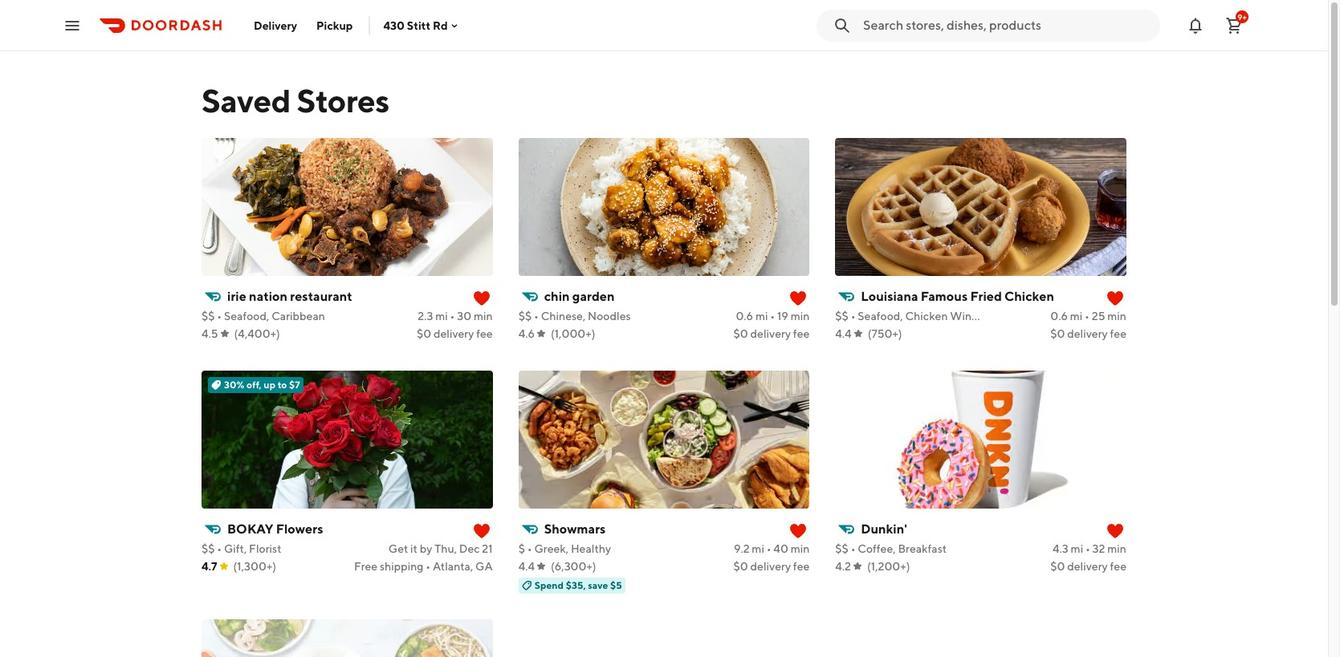 Task type: locate. For each thing, give the bounding box(es) containing it.
save
[[588, 580, 608, 592]]

0.6 for chin garden
[[736, 310, 753, 323]]

• left the 19 on the top
[[770, 310, 775, 323]]

1 seafood, from the left
[[224, 310, 269, 323]]

min for nation
[[474, 310, 493, 323]]

430
[[383, 19, 405, 32]]

0 vertical spatial chicken
[[1005, 289, 1054, 304]]

mi right 4.3
[[1071, 543, 1083, 556]]

fee down 2.3 mi • 30 min at left
[[476, 328, 493, 341]]

gift,
[[224, 543, 247, 556]]

$$ for louisiana
[[835, 310, 849, 323]]

1 horizontal spatial seafood,
[[858, 310, 903, 323]]

chicken down the famous
[[905, 310, 948, 323]]

$$
[[202, 310, 215, 323], [519, 310, 532, 323], [835, 310, 849, 323], [202, 543, 215, 556], [835, 543, 849, 556]]

0 horizontal spatial 4.4
[[519, 561, 535, 573]]

$$ up the 4.2
[[835, 543, 849, 556]]

9+
[[1238, 12, 1247, 21]]

pickup
[[316, 19, 353, 32]]

4.4 down $
[[519, 561, 535, 573]]

0 horizontal spatial 0.6
[[736, 310, 753, 323]]

0 horizontal spatial seafood,
[[224, 310, 269, 323]]

2 0.6 from the left
[[1051, 310, 1068, 323]]

1 horizontal spatial 0.6
[[1051, 310, 1068, 323]]

$​0 delivery fee down 4.3 mi • 32 min
[[1051, 561, 1127, 573]]

• left gift,
[[217, 543, 222, 556]]

click to remove this store from your saved list image up 21
[[472, 522, 491, 541]]

$​0 for garden
[[734, 328, 748, 341]]

0.6
[[736, 310, 753, 323], [1051, 310, 1068, 323]]

1 0.6 from the left
[[736, 310, 753, 323]]

• left 30
[[450, 310, 455, 323]]

mi right "2.3"
[[435, 310, 448, 323]]

(750+)
[[868, 328, 902, 341]]

noodles
[[588, 310, 631, 323]]

$$ • coffee, breakfast
[[835, 543, 947, 556]]

click to remove this store from your saved list image up 9.2 mi • 40 min
[[789, 522, 808, 541]]

(1,300+)
[[233, 561, 276, 573]]

mi left the 25
[[1070, 310, 1083, 323]]

2.3 mi • 30 min
[[418, 310, 493, 323]]

fee for nation
[[476, 328, 493, 341]]

• right the 19 on the top
[[851, 310, 856, 323]]

stitt
[[407, 19, 431, 32]]

chicken right fried
[[1005, 289, 1054, 304]]

nation
[[249, 289, 288, 304]]

notification bell image
[[1186, 16, 1205, 35]]

$​0 delivery fee down 2.3 mi • 30 min at left
[[417, 328, 493, 341]]

chicken
[[1005, 289, 1054, 304], [905, 310, 948, 323]]

open menu image
[[63, 16, 82, 35]]

min right the 19 on the top
[[791, 310, 810, 323]]

$​0 delivery fee down 0.6 mi • 19 min
[[734, 328, 810, 341]]

fee for famous
[[1110, 328, 1127, 341]]

caribbean
[[272, 310, 325, 323]]

0.6 mi • 19 min
[[736, 310, 810, 323]]

$$ up 4.5
[[202, 310, 215, 323]]

4.7
[[202, 561, 217, 573]]

21
[[482, 543, 493, 556]]

$​0
[[417, 328, 431, 341], [734, 328, 748, 341], [1051, 328, 1065, 341], [734, 561, 748, 573], [1051, 561, 1065, 573]]

min right 30
[[474, 310, 493, 323]]

0 horizontal spatial chicken
[[905, 310, 948, 323]]

min
[[474, 310, 493, 323], [791, 310, 810, 323], [1108, 310, 1127, 323], [791, 543, 810, 556], [1108, 543, 1127, 556]]

delivery
[[434, 328, 474, 341], [750, 328, 791, 341], [1067, 328, 1108, 341], [750, 561, 791, 573], [1067, 561, 1108, 573]]

4.4 for showmars
[[519, 561, 535, 573]]

$​0 down "2.3"
[[417, 328, 431, 341]]

2 seafood, from the left
[[858, 310, 903, 323]]

wings
[[950, 310, 983, 323]]

seafood, up (4,400+)
[[224, 310, 269, 323]]

2.3
[[418, 310, 433, 323]]

click to remove this store from your saved list image up 2.3 mi • 30 min at left
[[472, 289, 491, 308]]

get it by thu, dec 21
[[389, 543, 493, 556]]

seafood, up (750+)
[[858, 310, 903, 323]]

0.6 left the 19 on the top
[[736, 310, 753, 323]]

dec
[[459, 543, 480, 556]]

mi left the 19 on the top
[[756, 310, 768, 323]]

louisiana famous fried chicken
[[861, 289, 1054, 304]]

min for famous
[[1108, 310, 1127, 323]]

•
[[217, 310, 222, 323], [450, 310, 455, 323], [534, 310, 539, 323], [770, 310, 775, 323], [851, 310, 856, 323], [1085, 310, 1090, 323], [217, 543, 222, 556], [527, 543, 532, 556], [767, 543, 771, 556], [851, 543, 856, 556], [1086, 543, 1090, 556], [426, 561, 431, 573]]

$​0 delivery fee
[[417, 328, 493, 341], [734, 328, 810, 341], [1051, 328, 1127, 341], [734, 561, 810, 573], [1051, 561, 1127, 573]]

mi for garden
[[756, 310, 768, 323]]

seafood,
[[224, 310, 269, 323], [858, 310, 903, 323]]

$​0 down 9.2
[[734, 561, 748, 573]]

$$ up 4.6
[[519, 310, 532, 323]]

$$ for irie
[[202, 310, 215, 323]]

click to remove this store from your saved list image
[[472, 289, 491, 308], [789, 289, 808, 308], [472, 522, 491, 541], [789, 522, 808, 541], [1106, 522, 1125, 541]]

4.4 left (750+)
[[835, 328, 852, 341]]

1 horizontal spatial chicken
[[1005, 289, 1054, 304]]

click to remove this store from your saved list image up 0.6 mi • 19 min
[[789, 289, 808, 308]]

delivery down 9.2 mi • 40 min
[[750, 561, 791, 573]]

$
[[519, 543, 525, 556]]

$​0 down "0.6 mi • 25 min"
[[1051, 328, 1065, 341]]

ga
[[475, 561, 493, 573]]

19
[[777, 310, 788, 323]]

chin garden
[[544, 289, 615, 304]]

delivery down 0.6 mi • 19 min
[[750, 328, 791, 341]]

saved
[[202, 82, 291, 120]]

• right $
[[527, 543, 532, 556]]

4.5
[[202, 328, 218, 341]]

$​0 for famous
[[1051, 328, 1065, 341]]

$$ up 4.7
[[202, 543, 215, 556]]

saved stores
[[202, 82, 389, 120]]

• left 32
[[1086, 543, 1090, 556]]

4.3
[[1053, 543, 1069, 556]]

fried
[[970, 289, 1002, 304]]

1 items, open order cart image
[[1225, 16, 1244, 35]]

$$ • seafood, chicken wings
[[835, 310, 983, 323]]

irie
[[227, 289, 246, 304]]

(4,400+)
[[234, 328, 280, 341]]

fee down "0.6 mi • 25 min"
[[1110, 328, 1127, 341]]

mi right 9.2
[[752, 543, 764, 556]]

atlanta,
[[433, 561, 473, 573]]

0.6 left the 25
[[1051, 310, 1068, 323]]

min down click to remove this store from your saved list image
[[1108, 310, 1127, 323]]

Store search: begin typing to search for stores available on DoorDash text field
[[863, 16, 1151, 34]]

click to remove this store from your saved list image up 4.3 mi • 32 min
[[1106, 522, 1125, 541]]

$ • greek, healthy
[[519, 543, 611, 556]]

4.4 for louisiana famous fried chicken
[[835, 328, 852, 341]]

1 horizontal spatial 4.4
[[835, 328, 852, 341]]

• up the 4.2
[[851, 543, 856, 556]]

fee
[[476, 328, 493, 341], [793, 328, 810, 341], [1110, 328, 1127, 341], [793, 561, 810, 573], [1110, 561, 1127, 573]]

delivery down "0.6 mi • 25 min"
[[1067, 328, 1108, 341]]

bokay
[[227, 522, 273, 537]]

40
[[774, 543, 789, 556]]

delivery down 2.3 mi • 30 min at left
[[434, 328, 474, 341]]

(6,300+)
[[551, 561, 596, 573]]

shipping
[[380, 561, 424, 573]]

1 vertical spatial chicken
[[905, 310, 948, 323]]

mi
[[435, 310, 448, 323], [756, 310, 768, 323], [1070, 310, 1083, 323], [752, 543, 764, 556], [1071, 543, 1083, 556]]

25
[[1092, 310, 1105, 323]]

min right 40
[[791, 543, 810, 556]]

$​0 delivery fee for garden
[[734, 328, 810, 341]]

coffee,
[[858, 543, 896, 556]]

$​0 delivery fee down "0.6 mi • 25 min"
[[1051, 328, 1127, 341]]

0 vertical spatial 4.4
[[835, 328, 852, 341]]

1 vertical spatial 4.4
[[519, 561, 535, 573]]

4.3 mi • 32 min
[[1053, 543, 1127, 556]]

dunkin'
[[861, 522, 907, 537]]

4.4
[[835, 328, 852, 341], [519, 561, 535, 573]]

$$ right the 19 on the top
[[835, 310, 849, 323]]

$​0 down 0.6 mi • 19 min
[[734, 328, 748, 341]]

fee down 0.6 mi • 19 min
[[793, 328, 810, 341]]

32
[[1093, 543, 1105, 556]]



Task type: vqa. For each thing, say whether or not it's contained in the screenshot.
Includes 3 Artificial Roses in a dome along with a set of dome lights. Did I mention that batteries are included? Great gift set for any occasion! Also includes a gift box. This product is ready to be delivered to your next birthday party, anniversary, Valentine's Day, ect!
no



Task type: describe. For each thing, give the bounding box(es) containing it.
chin
[[544, 289, 570, 304]]

get
[[389, 543, 408, 556]]

(1,200+)
[[867, 561, 910, 573]]

min right 32
[[1108, 543, 1127, 556]]

• up 4.5
[[217, 310, 222, 323]]

restaurant
[[290, 289, 352, 304]]

free
[[354, 561, 378, 573]]

delivery for garden
[[750, 328, 791, 341]]

$$ • chinese, noodles
[[519, 310, 631, 323]]

$35,
[[566, 580, 586, 592]]

bokay flowers
[[227, 522, 323, 537]]

irie nation restaurant
[[227, 289, 352, 304]]

fee for garden
[[793, 328, 810, 341]]

thu,
[[435, 543, 457, 556]]

click to remove this store from your saved list image for nation
[[472, 289, 491, 308]]

$$ • gift, florist
[[202, 543, 281, 556]]

$$ • seafood, caribbean
[[202, 310, 325, 323]]

click to remove this store from your saved list image
[[1106, 289, 1125, 308]]

$$ for bokay
[[202, 543, 215, 556]]

• left the 25
[[1085, 310, 1090, 323]]

• left 40
[[767, 543, 771, 556]]

delivery button
[[244, 12, 307, 38]]

spend
[[535, 580, 564, 592]]

famous
[[921, 289, 968, 304]]

$​0 down 4.3
[[1051, 561, 1065, 573]]

$5
[[610, 580, 622, 592]]

9+ button
[[1218, 9, 1250, 41]]

0.6 for louisiana famous fried chicken
[[1051, 310, 1068, 323]]

garden
[[572, 289, 615, 304]]

30
[[457, 310, 472, 323]]

$​0 delivery fee for nation
[[417, 328, 493, 341]]

• down by on the bottom left of the page
[[426, 561, 431, 573]]

pickup button
[[307, 12, 363, 38]]

click to remove this store from your saved list image for garden
[[789, 289, 808, 308]]

breakfast
[[898, 543, 947, 556]]

rd
[[433, 19, 448, 32]]

healthy
[[571, 543, 611, 556]]

chicken for fried
[[1005, 289, 1054, 304]]

louisiana
[[861, 289, 918, 304]]

9.2
[[734, 543, 750, 556]]

delivery
[[254, 19, 297, 32]]

$$ for chin
[[519, 310, 532, 323]]

mi for famous
[[1070, 310, 1083, 323]]

$​0 delivery fee for famous
[[1051, 328, 1127, 341]]

seafood, for irie
[[224, 310, 269, 323]]

seafood, for louisiana
[[858, 310, 903, 323]]

chicken for seafood,
[[905, 310, 948, 323]]

0.6 mi • 25 min
[[1051, 310, 1127, 323]]

delivery for famous
[[1067, 328, 1108, 341]]

min for garden
[[791, 310, 810, 323]]

florist
[[249, 543, 281, 556]]

mi for nation
[[435, 310, 448, 323]]

9.2 mi • 40 min
[[734, 543, 810, 556]]

4.2
[[835, 561, 851, 573]]

by
[[420, 543, 432, 556]]

4.6
[[519, 328, 535, 341]]

fee down 9.2 mi • 40 min
[[793, 561, 810, 573]]

stores
[[297, 82, 389, 120]]

delivery for nation
[[434, 328, 474, 341]]

spend $35, save $5
[[535, 580, 622, 592]]

(1,000+)
[[551, 328, 595, 341]]

430 stitt rd button
[[383, 19, 461, 32]]

$​0 delivery fee down 9.2 mi • 40 min
[[734, 561, 810, 573]]

delivery down 4.3 mi • 32 min
[[1067, 561, 1108, 573]]

click to remove this store from your saved list image for flowers
[[472, 522, 491, 541]]

430 stitt rd
[[383, 19, 448, 32]]

chinese,
[[541, 310, 586, 323]]

showmars
[[544, 522, 606, 537]]

greek,
[[534, 543, 569, 556]]

• up 4.6
[[534, 310, 539, 323]]

flowers
[[276, 522, 323, 537]]

free shipping • atlanta, ga
[[354, 561, 493, 573]]

$​0 for nation
[[417, 328, 431, 341]]

fee down 4.3 mi • 32 min
[[1110, 561, 1127, 573]]

it
[[410, 543, 418, 556]]



